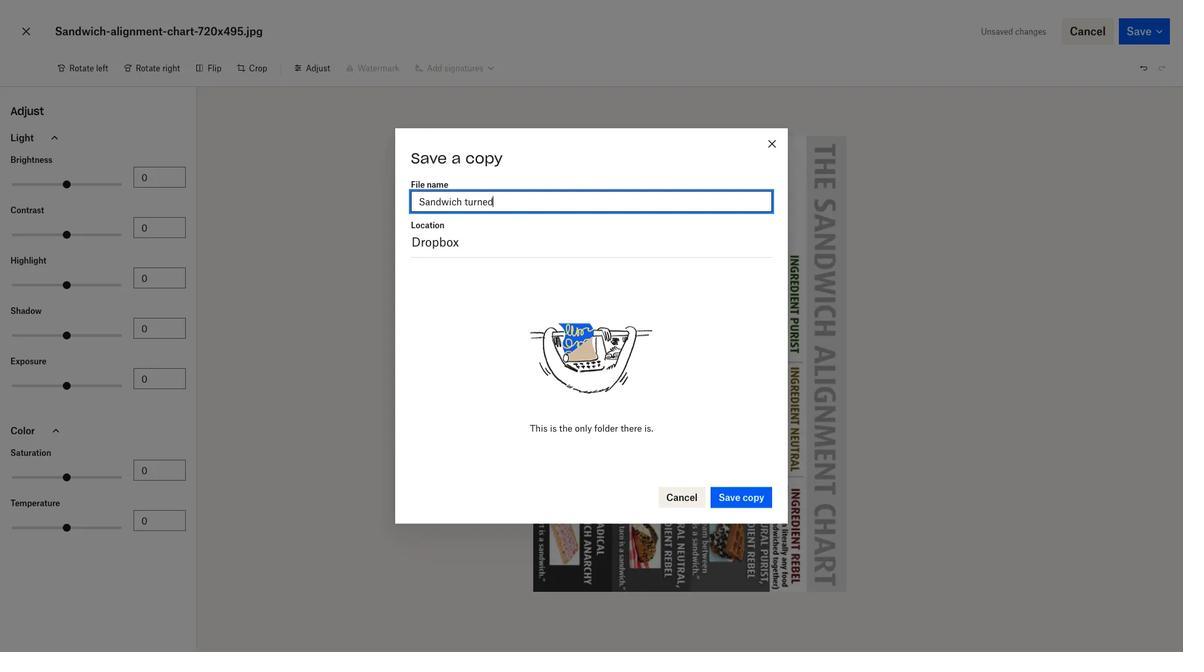 Task type: vqa. For each thing, say whether or not it's contained in the screenshot.
leftmost and
no



Task type: describe. For each thing, give the bounding box(es) containing it.
is
[[550, 423, 557, 434]]

sandwich-
[[55, 25, 111, 37]]

temperature
[[10, 499, 60, 508]]

changes
[[1016, 27, 1047, 36]]

this is the only folder there is.
[[530, 423, 654, 434]]

cancel
[[667, 493, 698, 504]]

New name for the copy of the file text field
[[419, 195, 765, 209]]

adjust
[[10, 104, 44, 118]]

Contrast number field
[[141, 221, 178, 235]]

name
[[427, 180, 449, 190]]

save for save a copy
[[411, 149, 447, 168]]

contrast
[[10, 205, 44, 215]]

Temperature range field
[[12, 527, 122, 530]]

save copy button
[[711, 488, 773, 509]]

exposure
[[10, 357, 47, 366]]

unsaved changes
[[982, 27, 1047, 36]]

file name
[[411, 180, 449, 190]]

there
[[621, 423, 642, 434]]

Temperature number field
[[141, 514, 178, 528]]

save for save copy
[[719, 493, 741, 504]]

Saturation range field
[[12, 477, 122, 479]]

Shadow number field
[[141, 321, 178, 336]]

alignment-
[[111, 25, 167, 37]]

brightness
[[10, 155, 52, 165]]

Shadow range field
[[12, 335, 122, 337]]

this
[[530, 423, 548, 434]]

the
[[560, 423, 573, 434]]

close image
[[18, 21, 34, 42]]



Task type: locate. For each thing, give the bounding box(es) containing it.
only
[[575, 423, 592, 434]]

1 vertical spatial copy
[[743, 493, 765, 504]]

file
[[411, 180, 425, 190]]

dropbox
[[412, 235, 459, 249]]

location
[[411, 220, 445, 230]]

save right cancel button
[[719, 493, 741, 504]]

0 horizontal spatial copy
[[466, 149, 503, 168]]

save a copy
[[411, 149, 503, 168]]

copy inside button
[[743, 493, 765, 504]]

1 horizontal spatial save
[[719, 493, 741, 504]]

is.
[[645, 423, 654, 434]]

highlight
[[10, 256, 46, 265]]

copy
[[466, 149, 503, 168], [743, 493, 765, 504]]

saturation
[[10, 448, 51, 458]]

1 horizontal spatial copy
[[743, 493, 765, 504]]

Brightness range field
[[12, 183, 122, 186]]

save up file name
[[411, 149, 447, 168]]

a
[[452, 149, 461, 168]]

Brightness number field
[[141, 170, 178, 185]]

folder
[[595, 423, 619, 434]]

light button
[[0, 122, 196, 153]]

720x495.jpg
[[198, 25, 263, 37]]

save a copy dialog
[[395, 128, 788, 526]]

chart-
[[167, 25, 198, 37]]

Contrast range field
[[12, 234, 122, 236]]

0 horizontal spatial save
[[411, 149, 447, 168]]

Highlight number field
[[141, 271, 178, 285]]

Saturation number field
[[141, 464, 178, 478]]

save inside button
[[719, 493, 741, 504]]

color
[[10, 426, 35, 437]]

save copy
[[719, 493, 765, 504]]

shadow
[[10, 306, 42, 316]]

Highlight range field
[[12, 284, 122, 287]]

sandwich-alignment-chart-720x495.jpg
[[55, 25, 263, 37]]

Exposure number field
[[141, 372, 178, 386]]

light
[[10, 132, 34, 143]]

cancel button
[[659, 488, 706, 509]]

0 vertical spatial copy
[[466, 149, 503, 168]]

color button
[[0, 416, 196, 447]]

save
[[411, 149, 447, 168], [719, 493, 741, 504]]

0 vertical spatial save
[[411, 149, 447, 168]]

unsaved
[[982, 27, 1014, 36]]

Exposure range field
[[12, 385, 122, 388]]

1 vertical spatial save
[[719, 493, 741, 504]]



